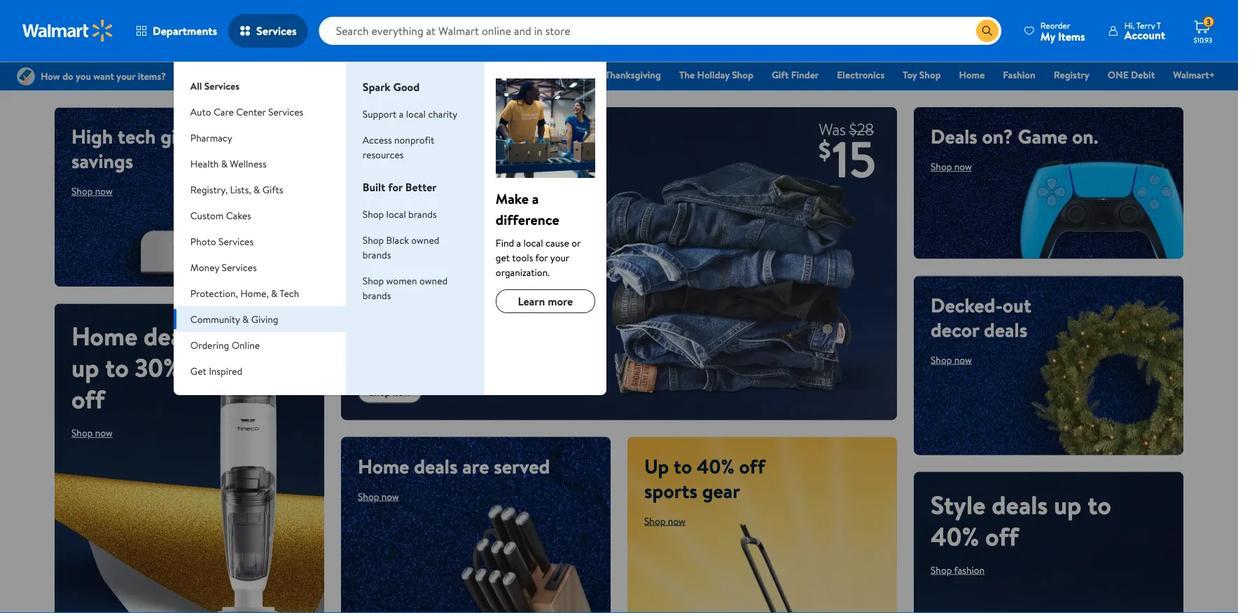 Task type: describe. For each thing, give the bounding box(es) containing it.
1 vertical spatial local
[[386, 207, 406, 221]]

style
[[931, 487, 986, 522]]

style deals up to 40% off
[[931, 487, 1112, 554]]

& for giving
[[242, 312, 249, 326]]

cause
[[546, 236, 570, 249]]

to inside "up to 40% off sports gear"
[[674, 452, 692, 480]]

health
[[190, 157, 219, 170]]

essentials
[[545, 68, 587, 82]]

thanksgiving link
[[599, 67, 668, 82]]

one
[[1108, 68, 1129, 82]]

the holiday shop
[[680, 68, 754, 82]]

now for high tech gifts, huge savings
[[95, 184, 113, 198]]

one debit
[[1108, 68, 1156, 82]]

support a local charity
[[363, 107, 458, 121]]

shop now link for decked-out decor deals
[[931, 353, 972, 366]]

money
[[190, 260, 219, 274]]

a for support
[[399, 107, 404, 121]]

Search search field
[[319, 17, 1002, 45]]

grocery & essentials link
[[494, 67, 593, 82]]

terry
[[1137, 19, 1156, 31]]

all
[[190, 79, 202, 92]]

brands for black
[[363, 248, 391, 261]]

tools
[[512, 250, 533, 264]]

shop now link for save big!
[[358, 381, 422, 403]]

get
[[190, 364, 207, 378]]

wellness
[[230, 157, 267, 170]]

savings
[[71, 147, 133, 174]]

services inside popup button
[[257, 23, 297, 39]]

save big!
[[358, 305, 531, 367]]

hi,
[[1125, 19, 1135, 31]]

black friday deals link
[[398, 67, 488, 82]]

to for style
[[1088, 487, 1112, 522]]

shop now for home deals up to 30% off
[[71, 426, 113, 440]]

registry
[[1054, 68, 1090, 82]]

deals inside black friday deals link
[[458, 68, 482, 82]]

shop now link for up to 40% off sports gear
[[645, 514, 686, 528]]

giving
[[251, 312, 278, 326]]

auto care center services
[[190, 105, 304, 118]]

photo services button
[[174, 228, 346, 254]]

friday
[[430, 68, 456, 82]]

ordering online button
[[174, 332, 346, 358]]

decked-
[[931, 291, 1003, 318]]

shop now link for high tech gifts, huge savings
[[71, 184, 113, 198]]

& for wellness
[[221, 157, 228, 170]]

& for essentials
[[536, 68, 543, 82]]

shop local brands link
[[363, 207, 437, 221]]

grocery
[[500, 68, 534, 82]]

registry, lists, & gifts button
[[174, 177, 346, 202]]

hi, terry t account
[[1125, 19, 1166, 43]]

departments button
[[125, 14, 228, 48]]

finder
[[792, 68, 819, 82]]

health & wellness
[[190, 157, 267, 170]]

game
[[1018, 123, 1068, 150]]

home link
[[953, 67, 992, 82]]

40% inside the style deals up to 40% off
[[931, 519, 980, 554]]

Walmart Site-Wide search field
[[319, 17, 1002, 45]]

brands for women
[[363, 288, 391, 302]]

home,
[[241, 286, 269, 300]]

black friday deals
[[404, 68, 482, 82]]

toy shop
[[903, 68, 941, 82]]

gifts,
[[161, 123, 205, 150]]

services button
[[228, 14, 308, 48]]

t
[[1157, 19, 1162, 31]]

3
[[1207, 16, 1212, 28]]

are
[[463, 452, 489, 480]]

services for money services
[[222, 260, 257, 274]]

support
[[363, 107, 397, 121]]

custom cakes
[[190, 208, 251, 222]]

access nonprofit resources
[[363, 133, 435, 161]]

up
[[645, 452, 669, 480]]

services right the center
[[268, 105, 304, 118]]

better
[[406, 179, 437, 195]]

resources
[[363, 147, 404, 161]]

shop now for home deals are served
[[358, 489, 399, 503]]

shop women owned brands link
[[363, 274, 448, 302]]

search icon image
[[982, 25, 993, 36]]

shop now for save big!
[[369, 385, 411, 399]]

shop now for deals on? game on.
[[931, 160, 972, 173]]

learn more link
[[496, 289, 595, 313]]

to for home
[[105, 350, 129, 385]]

registry link
[[1048, 67, 1096, 82]]

shop now for decked-out decor deals
[[931, 353, 972, 366]]

2 vertical spatial a
[[517, 236, 521, 249]]

high
[[71, 123, 113, 150]]

gift
[[772, 68, 789, 82]]

0 vertical spatial local
[[406, 107, 426, 121]]

shop women owned brands
[[363, 274, 448, 302]]

women
[[386, 274, 417, 287]]

your
[[551, 250, 570, 264]]

care
[[214, 105, 234, 118]]

deals on? game on.
[[931, 123, 1099, 150]]

pharmacy
[[190, 131, 233, 144]]

& inside dropdown button
[[271, 286, 278, 300]]

find
[[496, 236, 514, 249]]

reorder
[[1041, 19, 1071, 31]]

grocery & essentials
[[500, 68, 587, 82]]

gear
[[703, 477, 741, 504]]

0 horizontal spatial for
[[388, 179, 403, 195]]

fashion
[[1004, 68, 1036, 82]]

deals for home deals up to 30% off
[[144, 318, 200, 353]]

learn
[[518, 294, 545, 309]]

make a difference find a local cause or get tools for your organization.
[[496, 188, 581, 279]]

gift finder link
[[766, 67, 826, 82]]



Task type: locate. For each thing, give the bounding box(es) containing it.
for left your
[[536, 250, 548, 264]]

cakes
[[226, 208, 251, 222]]

shop now link for home deals up to 30% off
[[71, 426, 113, 440]]

1 vertical spatial black
[[386, 233, 409, 247]]

& inside dropdown button
[[254, 183, 260, 196]]

gifts
[[263, 183, 283, 196]]

owned inside shop women owned brands
[[420, 274, 448, 287]]

a
[[399, 107, 404, 121], [532, 188, 539, 208], [517, 236, 521, 249]]

walmart+ link
[[1168, 67, 1222, 82]]

the
[[680, 68, 695, 82]]

inspired
[[209, 364, 243, 378]]

shop now link
[[931, 160, 972, 173], [71, 184, 113, 198], [931, 353, 972, 366], [358, 381, 422, 403], [71, 426, 113, 440], [358, 489, 399, 503], [645, 514, 686, 528]]

40% inside "up to 40% off sports gear"
[[697, 452, 735, 480]]

0 horizontal spatial 40%
[[697, 452, 735, 480]]

home for home
[[960, 68, 985, 82]]

0 vertical spatial home
[[960, 68, 985, 82]]

shop now for up to 40% off sports gear
[[645, 514, 686, 528]]

decor
[[931, 316, 980, 343]]

organization.
[[496, 265, 550, 279]]

deals inside the style deals up to 40% off
[[992, 487, 1048, 522]]

1 vertical spatial off
[[740, 452, 766, 480]]

black inside shop black owned brands
[[386, 233, 409, 247]]

40% right up
[[697, 452, 735, 480]]

deals right friday
[[458, 68, 482, 82]]

money services button
[[174, 254, 346, 280]]

departments
[[153, 23, 217, 39]]

shop now link for home deals are served
[[358, 489, 399, 503]]

protection, home, & tech button
[[174, 280, 346, 306]]

0 vertical spatial deals
[[458, 68, 482, 82]]

local up tools
[[524, 236, 543, 249]]

0 vertical spatial owned
[[411, 233, 440, 247]]

deals inside "decked-out decor deals"
[[984, 316, 1028, 343]]

owned
[[411, 233, 440, 247], [420, 274, 448, 287]]

deals left on?
[[931, 123, 978, 150]]

black left friday
[[404, 68, 427, 82]]

now for deals on? game on.
[[955, 160, 972, 173]]

1 vertical spatial owned
[[420, 274, 448, 287]]

services up all services link
[[257, 23, 297, 39]]

to inside the style deals up to 40% off
[[1088, 487, 1112, 522]]

now for save big!
[[393, 385, 411, 399]]

registry,
[[190, 183, 228, 196]]

support a local charity link
[[363, 107, 458, 121]]

2 vertical spatial off
[[986, 519, 1019, 554]]

0 horizontal spatial a
[[399, 107, 404, 121]]

spark
[[363, 79, 391, 95]]

deals up get
[[144, 318, 200, 353]]

1 vertical spatial home
[[71, 318, 138, 353]]

home deals are served
[[358, 452, 550, 480]]

services right "all" at the left of page
[[204, 79, 240, 92]]

2 vertical spatial local
[[524, 236, 543, 249]]

1 horizontal spatial a
[[517, 236, 521, 249]]

to inside home deals up to 30% off
[[105, 350, 129, 385]]

money services
[[190, 260, 257, 274]]

items
[[1059, 28, 1086, 44]]

1 vertical spatial for
[[536, 250, 548, 264]]

1 horizontal spatial up
[[1054, 487, 1082, 522]]

access
[[363, 133, 392, 146]]

services down cakes on the left top
[[219, 234, 254, 248]]

up
[[71, 350, 99, 385], [1054, 487, 1082, 522]]

deals left are
[[414, 452, 458, 480]]

a right find
[[517, 236, 521, 249]]

access nonprofit resources link
[[363, 133, 435, 161]]

shop local brands
[[363, 207, 437, 221]]

services for all services
[[204, 79, 240, 92]]

served
[[494, 452, 550, 480]]

toy
[[903, 68, 918, 82]]

up to 40% off sports gear
[[645, 452, 766, 504]]

custom cakes button
[[174, 202, 346, 228]]

pharmacy button
[[174, 125, 346, 151]]

online
[[232, 338, 260, 352]]

1 horizontal spatial to
[[674, 452, 692, 480]]

make
[[496, 188, 529, 208]]

now for up to 40% off sports gear
[[668, 514, 686, 528]]

nonprofit
[[394, 133, 435, 146]]

30%
[[135, 350, 181, 385]]

a right support
[[399, 107, 404, 121]]

fashion link
[[997, 67, 1042, 82]]

shop inside shop black owned brands
[[363, 233, 384, 247]]

0 vertical spatial off
[[71, 381, 105, 417]]

fashion
[[955, 563, 985, 577]]

2 vertical spatial brands
[[363, 288, 391, 302]]

electronics link
[[831, 67, 891, 82]]

2 horizontal spatial home
[[960, 68, 985, 82]]

& right "health" on the top left
[[221, 157, 228, 170]]

spark good
[[363, 79, 420, 95]]

up for home deals up to 30% off
[[71, 350, 99, 385]]

0 horizontal spatial up
[[71, 350, 99, 385]]

black inside black friday deals link
[[404, 68, 427, 82]]

home deals up to 30% off
[[71, 318, 200, 417]]

for inside the make a difference find a local cause or get tools for your organization.
[[536, 250, 548, 264]]

local down built for better
[[386, 207, 406, 221]]

2 vertical spatial home
[[358, 452, 409, 480]]

walmart+
[[1174, 68, 1216, 82]]

1 vertical spatial to
[[674, 452, 692, 480]]

shop now link for deals on? game on.
[[931, 160, 972, 173]]

0 vertical spatial up
[[71, 350, 99, 385]]

shop black owned brands link
[[363, 233, 440, 261]]

electronics
[[837, 68, 885, 82]]

high tech gifts, huge savings
[[71, 123, 252, 174]]

off inside "up to 40% off sports gear"
[[740, 452, 766, 480]]

& left 'tech'
[[271, 286, 278, 300]]

services for photo services
[[219, 234, 254, 248]]

1 vertical spatial 40%
[[931, 519, 980, 554]]

off for style deals up to 40% off
[[986, 519, 1019, 554]]

deals right 'decor'
[[984, 316, 1028, 343]]

home for home deals are served
[[358, 452, 409, 480]]

shop black owned brands
[[363, 233, 440, 261]]

brands
[[409, 207, 437, 221], [363, 248, 391, 261], [363, 288, 391, 302]]

charity
[[428, 107, 458, 121]]

black down the shop local brands
[[386, 233, 409, 247]]

up for style deals up to 40% off
[[1054, 487, 1082, 522]]

now for decked-out decor deals
[[955, 353, 972, 366]]

up inside the style deals up to 40% off
[[1054, 487, 1082, 522]]

local inside the make a difference find a local cause or get tools for your organization.
[[524, 236, 543, 249]]

get
[[496, 250, 510, 264]]

40%
[[697, 452, 735, 480], [931, 519, 980, 554]]

1 horizontal spatial deals
[[931, 123, 978, 150]]

home
[[960, 68, 985, 82], [71, 318, 138, 353], [358, 452, 409, 480]]

big!
[[458, 305, 531, 367]]

deals right style
[[992, 487, 1048, 522]]

deals inside home deals up to 30% off
[[144, 318, 200, 353]]

owned for shop black owned brands
[[411, 233, 440, 247]]

deals for style deals up to 40% off
[[992, 487, 1048, 522]]

owned right the women
[[420, 274, 448, 287]]

services
[[257, 23, 297, 39], [204, 79, 240, 92], [268, 105, 304, 118], [219, 234, 254, 248], [222, 260, 257, 274]]

0 vertical spatial 40%
[[697, 452, 735, 480]]

shop inside shop women owned brands
[[363, 274, 384, 287]]

up inside home deals up to 30% off
[[71, 350, 99, 385]]

0 vertical spatial black
[[404, 68, 427, 82]]

40% up shop fashion
[[931, 519, 980, 554]]

owned for shop women owned brands
[[420, 274, 448, 287]]

0 horizontal spatial deals
[[458, 68, 482, 82]]

save
[[358, 305, 448, 367]]

2 horizontal spatial to
[[1088, 487, 1112, 522]]

now for home deals are served
[[382, 489, 399, 503]]

community & giving
[[190, 312, 278, 326]]

1 horizontal spatial for
[[536, 250, 548, 264]]

2 vertical spatial to
[[1088, 487, 1112, 522]]

now
[[955, 160, 972, 173], [95, 184, 113, 198], [955, 353, 972, 366], [393, 385, 411, 399], [95, 426, 113, 440], [382, 489, 399, 503], [668, 514, 686, 528]]

shop fashion
[[931, 563, 985, 577]]

shop
[[732, 68, 754, 82], [920, 68, 941, 82], [931, 160, 952, 173], [71, 184, 93, 198], [363, 207, 384, 221], [363, 233, 384, 247], [363, 274, 384, 287], [931, 353, 952, 366], [369, 385, 391, 399], [71, 426, 93, 440], [358, 489, 379, 503], [645, 514, 666, 528], [931, 563, 952, 577]]

1 vertical spatial brands
[[363, 248, 391, 261]]

or
[[572, 236, 581, 249]]

all services
[[190, 79, 240, 92]]

0 horizontal spatial off
[[71, 381, 105, 417]]

0 vertical spatial for
[[388, 179, 403, 195]]

& inside 'link'
[[536, 68, 543, 82]]

1 horizontal spatial home
[[358, 452, 409, 480]]

brands down the women
[[363, 288, 391, 302]]

0 vertical spatial a
[[399, 107, 404, 121]]

owned inside shop black owned brands
[[411, 233, 440, 247]]

off inside home deals up to 30% off
[[71, 381, 105, 417]]

account
[[1125, 27, 1166, 43]]

community & giving image
[[496, 78, 595, 178]]

photo services
[[190, 234, 254, 248]]

off
[[71, 381, 105, 417], [740, 452, 766, 480], [986, 519, 1019, 554]]

local
[[406, 107, 426, 121], [386, 207, 406, 221], [524, 236, 543, 249]]

$10.93
[[1194, 35, 1213, 44]]

1 vertical spatial deals
[[931, 123, 978, 150]]

0 vertical spatial brands
[[409, 207, 437, 221]]

tech
[[280, 286, 299, 300]]

built
[[363, 179, 386, 195]]

brands up the women
[[363, 248, 391, 261]]

& right grocery
[[536, 68, 543, 82]]

home inside home deals up to 30% off
[[71, 318, 138, 353]]

reorder my items
[[1041, 19, 1086, 44]]

local up nonprofit
[[406, 107, 426, 121]]

brands inside shop black owned brands
[[363, 248, 391, 261]]

off inside the style deals up to 40% off
[[986, 519, 1019, 554]]

0 horizontal spatial to
[[105, 350, 129, 385]]

& left "giving"
[[242, 312, 249, 326]]

walmart image
[[22, 20, 114, 42]]

gift finder
[[772, 68, 819, 82]]

services up protection, home, & tech
[[222, 260, 257, 274]]

1 vertical spatial up
[[1054, 487, 1082, 522]]

1 horizontal spatial off
[[740, 452, 766, 480]]

0 vertical spatial to
[[105, 350, 129, 385]]

get inspired
[[190, 364, 243, 378]]

brands down better
[[409, 207, 437, 221]]

now for home deals up to 30% off
[[95, 426, 113, 440]]

auto care center services button
[[174, 99, 346, 125]]

services inside dropdown button
[[222, 260, 257, 274]]

to
[[105, 350, 129, 385], [674, 452, 692, 480], [1088, 487, 1112, 522]]

2 horizontal spatial a
[[532, 188, 539, 208]]

a up difference
[[532, 188, 539, 208]]

2 horizontal spatial off
[[986, 519, 1019, 554]]

off for home deals up to 30% off
[[71, 381, 105, 417]]

built for better
[[363, 179, 437, 195]]

1 vertical spatial a
[[532, 188, 539, 208]]

a for make
[[532, 188, 539, 208]]

deals for home deals are served
[[414, 452, 458, 480]]

good
[[393, 79, 420, 95]]

shop now for high tech gifts, huge savings
[[71, 184, 113, 198]]

home for home deals up to 30% off
[[71, 318, 138, 353]]

one debit link
[[1102, 67, 1162, 82]]

protection,
[[190, 286, 238, 300]]

0 horizontal spatial home
[[71, 318, 138, 353]]

owned down the shop local brands
[[411, 233, 440, 247]]

brands inside shop women owned brands
[[363, 288, 391, 302]]

1 horizontal spatial 40%
[[931, 519, 980, 554]]

on.
[[1073, 123, 1099, 150]]

toy shop link
[[897, 67, 948, 82]]

for right built
[[388, 179, 403, 195]]

ordering online
[[190, 338, 260, 352]]

& left gifts
[[254, 183, 260, 196]]

more
[[548, 294, 573, 309]]

shop fashion link
[[931, 563, 985, 577]]



Task type: vqa. For each thing, say whether or not it's contained in the screenshot.
"huge"
yes



